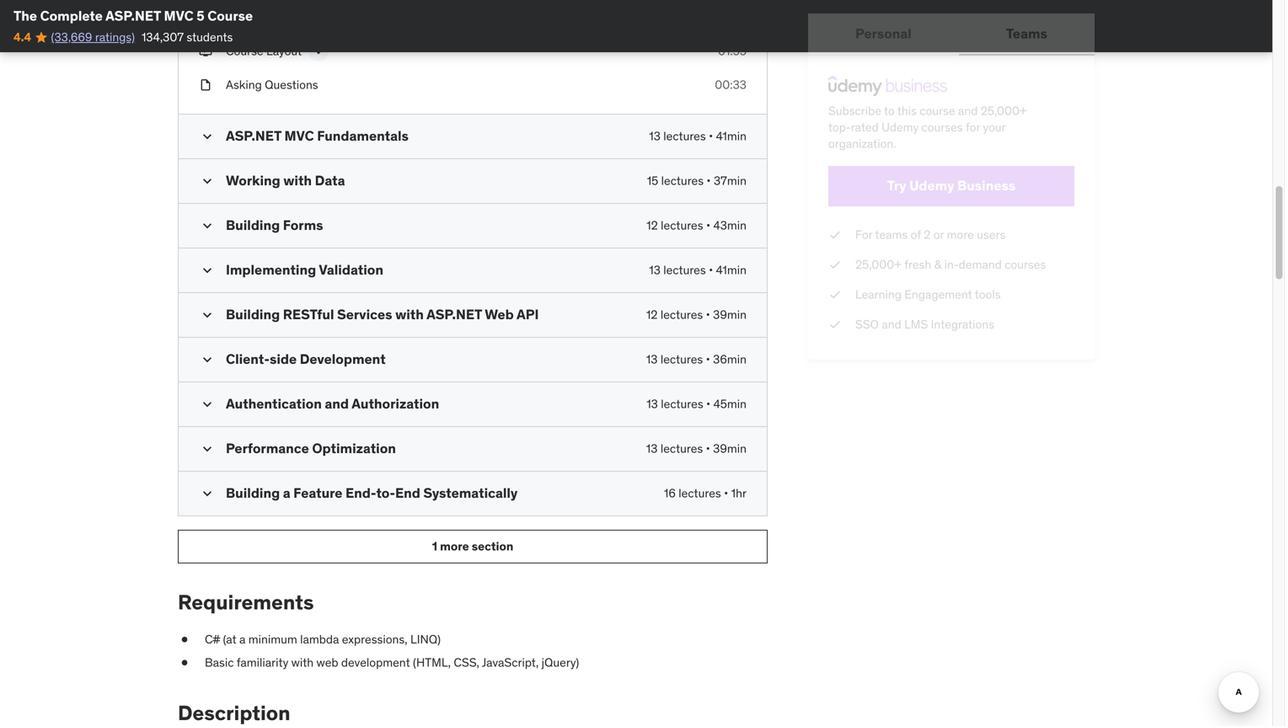 Task type: locate. For each thing, give the bounding box(es) containing it.
1 horizontal spatial courses
[[1005, 257, 1046, 272]]

41min up 37min
[[716, 128, 747, 144]]

25,000+ up learning
[[856, 257, 902, 272]]

2 horizontal spatial and
[[958, 103, 978, 118]]

more right 1
[[440, 539, 469, 554]]

tab list
[[808, 13, 1095, 56]]

to-
[[376, 484, 395, 502]]

subscribe
[[829, 103, 882, 118]]

25,000+ up your
[[981, 103, 1027, 118]]

data
[[315, 172, 345, 189]]

building forms
[[226, 216, 323, 234]]

1 vertical spatial 12
[[646, 307, 658, 322]]

and up for at the right of page
[[958, 103, 978, 118]]

1
[[432, 539, 437, 554]]

13 for fundamentals
[[649, 128, 661, 144]]

2 13 lectures • 41min from the top
[[649, 262, 747, 278]]

in-
[[945, 257, 959, 272]]

0 vertical spatial and
[[958, 103, 978, 118]]

small image for building a feature end-to-end systematically
[[199, 485, 216, 502]]

• for fundamentals
[[709, 128, 713, 144]]

3 small image from the top
[[199, 307, 216, 323]]

3 small image from the top
[[199, 441, 216, 457]]

3 building from the top
[[226, 484, 280, 502]]

xsmall image for sso and lms integrations
[[829, 317, 842, 333]]

udemy right try
[[910, 177, 955, 194]]

development
[[300, 350, 386, 368]]

small image
[[199, 128, 216, 145], [199, 173, 216, 189], [199, 307, 216, 323], [199, 351, 216, 368], [199, 396, 216, 413]]

lectures down 13 lectures • 36min
[[661, 396, 704, 412]]

39min
[[713, 307, 747, 322], [713, 441, 747, 456]]

25,000+
[[981, 103, 1027, 118], [856, 257, 902, 272]]

• up 15 lectures • 37min
[[709, 128, 713, 144]]

authentication and authorization
[[226, 395, 439, 412]]

00:33
[[715, 77, 747, 92]]

forms
[[283, 216, 323, 234]]

integrations
[[931, 317, 995, 332]]

1 vertical spatial 41min
[[716, 262, 747, 278]]

course down quiz
[[226, 44, 264, 59]]

xsmall image left learning
[[829, 287, 842, 303]]

familiarity
[[237, 655, 288, 671]]

0 vertical spatial 41min
[[716, 128, 747, 144]]

0 vertical spatial 12
[[647, 218, 658, 233]]

authorization
[[352, 395, 439, 412]]

small image
[[199, 217, 216, 234], [199, 262, 216, 279], [199, 441, 216, 457], [199, 485, 216, 502]]

xsmall image left asking
[[199, 77, 212, 93]]

courses right demand
[[1005, 257, 1046, 272]]

12 lectures • 43min
[[647, 218, 747, 233]]

udemy business image
[[829, 76, 947, 96]]

courses down the course
[[922, 120, 963, 135]]

course up students
[[208, 7, 253, 24]]

questions
[[265, 77, 318, 92]]

1 vertical spatial with
[[395, 306, 424, 323]]

course layout
[[226, 44, 302, 59]]

0 vertical spatial mvc
[[164, 7, 194, 24]]

13 up 13 lectures • 39min in the right bottom of the page
[[647, 396, 658, 412]]

0 horizontal spatial more
[[440, 539, 469, 554]]

with right services
[[395, 306, 424, 323]]

a right (at
[[239, 632, 246, 647]]

or
[[934, 227, 944, 242]]

this
[[898, 103, 917, 118]]

13 lectures • 41min down 12 lectures • 43min
[[649, 262, 747, 278]]

12 up 13 lectures • 36min
[[646, 307, 658, 322]]

37min
[[714, 173, 747, 188]]

lectures right 15 on the top right of page
[[661, 173, 704, 188]]

1 41min from the top
[[716, 128, 747, 144]]

xsmall image left for
[[829, 227, 842, 243]]

and for authentication and authorization
[[325, 395, 349, 412]]

of
[[911, 227, 921, 242]]

services
[[337, 306, 392, 323]]

building
[[226, 216, 280, 234], [226, 306, 280, 323], [226, 484, 280, 502]]

with left the "data"
[[283, 172, 312, 189]]

1 vertical spatial asp.net
[[226, 127, 281, 144]]

building down performance
[[226, 484, 280, 502]]

1 13 lectures • 41min from the top
[[649, 128, 747, 144]]

organization.
[[829, 136, 896, 151]]

16 lectures • 1hr
[[664, 486, 747, 501]]

1 horizontal spatial and
[[882, 317, 902, 332]]

0 vertical spatial 39min
[[713, 307, 747, 322]]

asp.net mvc fundamentals
[[226, 127, 409, 144]]

41min for asp.net mvc fundamentals
[[716, 128, 747, 144]]

39min down 45min
[[713, 441, 747, 456]]

asp.net up working
[[226, 127, 281, 144]]

1 vertical spatial and
[[882, 317, 902, 332]]

xsmall image for c# (at a minimum lambda expressions, linq)
[[178, 632, 191, 648]]

small image for asp.net
[[199, 128, 216, 145]]

lectures down 12 lectures • 39min
[[661, 352, 703, 367]]

course
[[920, 103, 955, 118]]

0 vertical spatial udemy
[[882, 120, 919, 135]]

c# (at a minimum lambda expressions, linq)
[[205, 632, 441, 647]]

1 vertical spatial 39min
[[713, 441, 747, 456]]

• left 45min
[[706, 396, 711, 412]]

0 vertical spatial building
[[226, 216, 280, 234]]

performance optimization
[[226, 440, 396, 457]]

building down working
[[226, 216, 280, 234]]

1 vertical spatial building
[[226, 306, 280, 323]]

45min
[[714, 396, 747, 412]]

2 41min from the top
[[716, 262, 747, 278]]

2 vertical spatial and
[[325, 395, 349, 412]]

small image for implementing validation
[[199, 262, 216, 279]]

0 vertical spatial 25,000+
[[981, 103, 1027, 118]]

1 horizontal spatial a
[[283, 484, 290, 502]]

small image for client-
[[199, 351, 216, 368]]

&
[[934, 257, 942, 272]]

1 vertical spatial 25,000+
[[856, 257, 902, 272]]

building up client-
[[226, 306, 280, 323]]

and down the development
[[325, 395, 349, 412]]

lectures for services
[[661, 307, 703, 322]]

building for building forms
[[226, 216, 280, 234]]

5 small image from the top
[[199, 396, 216, 413]]

to
[[884, 103, 895, 118]]

0 horizontal spatial 25,000+
[[856, 257, 902, 272]]

mvc up working with data
[[284, 127, 314, 144]]

xsmall image left basic in the left bottom of the page
[[178, 655, 191, 672]]

1 vertical spatial udemy
[[910, 177, 955, 194]]

end-
[[346, 484, 376, 502]]

business
[[958, 177, 1016, 194]]

lectures
[[664, 128, 706, 144], [661, 173, 704, 188], [661, 218, 703, 233], [664, 262, 706, 278], [661, 307, 703, 322], [661, 352, 703, 367], [661, 396, 704, 412], [661, 441, 703, 456], [679, 486, 721, 501]]

xsmall image left sso
[[829, 317, 842, 333]]

1 vertical spatial 13 lectures • 41min
[[649, 262, 747, 278]]

13 up 15 on the top right of page
[[649, 128, 661, 144]]

1 small image from the top
[[199, 128, 216, 145]]

(33,669 ratings)
[[51, 29, 135, 45]]

try udemy business link
[[829, 166, 1075, 206]]

courses
[[922, 120, 963, 135], [1005, 257, 1046, 272]]

1 39min from the top
[[713, 307, 747, 322]]

lectures up 15 lectures • 37min
[[664, 128, 706, 144]]

teams button
[[959, 13, 1095, 54]]

restful
[[283, 306, 334, 323]]

13 lectures • 41min up 15 lectures • 37min
[[649, 128, 747, 144]]

13 lectures • 41min for asp.net mvc fundamentals
[[649, 128, 747, 144]]

2 small image from the top
[[199, 173, 216, 189]]

13 lectures • 39min
[[646, 441, 747, 456]]

the complete asp.net mvc 5 course
[[13, 7, 253, 24]]

asp.net left web
[[427, 306, 482, 323]]

2 small image from the top
[[199, 262, 216, 279]]

fresh
[[905, 257, 932, 272]]

users
[[977, 227, 1006, 242]]

lectures up 13 lectures • 36min
[[661, 307, 703, 322]]

0 horizontal spatial asp.net
[[105, 7, 161, 24]]

lambda
[[300, 632, 339, 647]]

4 small image from the top
[[199, 351, 216, 368]]

25,000+ inside subscribe to this course and 25,000+ top‑rated udemy courses for your organization.
[[981, 103, 1027, 118]]

asp.net up ratings)
[[105, 7, 161, 24]]

learning
[[856, 287, 902, 302]]

jquery)
[[542, 655, 579, 671]]

xsmall image left quiz
[[199, 13, 212, 30]]

13
[[649, 128, 661, 144], [649, 262, 661, 278], [646, 352, 658, 367], [647, 396, 658, 412], [646, 441, 658, 456]]

0 horizontal spatial mvc
[[164, 7, 194, 24]]

top‑rated
[[829, 120, 879, 135]]

with left web
[[291, 655, 314, 671]]

• left 36min
[[706, 352, 710, 367]]

2 vertical spatial building
[[226, 484, 280, 502]]

•
[[709, 128, 713, 144], [707, 173, 711, 188], [706, 218, 711, 233], [709, 262, 713, 278], [706, 307, 710, 322], [706, 352, 710, 367], [706, 396, 711, 412], [706, 441, 710, 456], [724, 486, 728, 501]]

xsmall image for for
[[829, 227, 842, 243]]

2 39min from the top
[[713, 441, 747, 456]]

engagement
[[905, 287, 972, 302]]

0 vertical spatial more
[[947, 227, 974, 242]]

0 vertical spatial courses
[[922, 120, 963, 135]]

css,
[[454, 655, 480, 671]]

0 horizontal spatial courses
[[922, 120, 963, 135]]

mvc left 5
[[164, 7, 194, 24]]

end
[[395, 484, 420, 502]]

• up 13 lectures • 36min
[[706, 307, 710, 322]]

lectures up 12 lectures • 39min
[[664, 262, 706, 278]]

building a feature end-to-end systematically
[[226, 484, 518, 502]]

0 horizontal spatial a
[[239, 632, 246, 647]]

xsmall image left c#
[[178, 632, 191, 648]]

c#
[[205, 632, 220, 647]]

1 vertical spatial a
[[239, 632, 246, 647]]

39min up 36min
[[713, 307, 747, 322]]

• for services
[[706, 307, 710, 322]]

more right or on the right of page
[[947, 227, 974, 242]]

udemy down this
[[882, 120, 919, 135]]

2 building from the top
[[226, 306, 280, 323]]

implementing validation
[[226, 261, 383, 278]]

building restful services with asp.net web api
[[226, 306, 539, 323]]

4 small image from the top
[[199, 485, 216, 502]]

• for development
[[706, 352, 710, 367]]

1 horizontal spatial mvc
[[284, 127, 314, 144]]

lectures right the 16
[[679, 486, 721, 501]]

learning engagement tools
[[856, 287, 1001, 302]]

12 down 15 on the top right of page
[[647, 218, 658, 233]]

xsmall image
[[199, 13, 212, 30], [829, 227, 842, 243], [829, 257, 842, 273], [829, 287, 842, 303]]

1 small image from the top
[[199, 217, 216, 234]]

lectures for data
[[661, 173, 704, 188]]

asp.net
[[105, 7, 161, 24], [226, 127, 281, 144], [427, 306, 482, 323]]

1 horizontal spatial asp.net
[[226, 127, 281, 144]]

udemy
[[882, 120, 919, 135], [910, 177, 955, 194]]

13 lectures • 41min
[[649, 128, 747, 144], [649, 262, 747, 278]]

134,307
[[142, 29, 184, 45]]

• left 1hr
[[724, 486, 728, 501]]

basic familiarity with web development (html, css, javascript, jquery)
[[205, 655, 579, 671]]

xsmall image
[[199, 43, 212, 60], [199, 77, 212, 93], [829, 317, 842, 333], [178, 632, 191, 648], [178, 655, 191, 672]]

xsmall image down 5
[[199, 43, 212, 60]]

41min down the 43min on the right of the page
[[716, 262, 747, 278]]

2 horizontal spatial asp.net
[[427, 306, 482, 323]]

0 vertical spatial a
[[283, 484, 290, 502]]

a
[[283, 484, 290, 502], [239, 632, 246, 647]]

1 horizontal spatial 25,000+
[[981, 103, 1027, 118]]

complete
[[40, 7, 103, 24]]

fundamentals
[[317, 127, 409, 144]]

a left feature
[[283, 484, 290, 502]]

1 building from the top
[[226, 216, 280, 234]]

13 down 12 lectures • 39min
[[646, 352, 658, 367]]

• for authorization
[[706, 396, 711, 412]]

small image for building
[[199, 307, 216, 323]]

• left 37min
[[707, 173, 711, 188]]

and right sso
[[882, 317, 902, 332]]

0 horizontal spatial and
[[325, 395, 349, 412]]

5
[[197, 7, 205, 24]]

0 vertical spatial 13 lectures • 41min
[[649, 128, 747, 144]]

13 up 12 lectures • 39min
[[649, 262, 661, 278]]

• up 16 lectures • 1hr
[[706, 441, 710, 456]]

1 vertical spatial more
[[440, 539, 469, 554]]

xsmall image left the fresh
[[829, 257, 842, 273]]

12
[[647, 218, 658, 233], [646, 307, 658, 322]]

description
[[178, 701, 290, 726]]

working with data
[[226, 172, 345, 189]]

validation
[[319, 261, 383, 278]]



Task type: describe. For each thing, give the bounding box(es) containing it.
15
[[647, 173, 659, 188]]

javascript,
[[482, 655, 539, 671]]

15 lectures • 37min
[[647, 173, 747, 188]]

try
[[887, 177, 907, 194]]

0 vertical spatial course
[[208, 7, 253, 24]]

36min
[[713, 352, 747, 367]]

working
[[226, 172, 280, 189]]

your
[[983, 120, 1006, 135]]

(at
[[223, 632, 237, 647]]

1 vertical spatial course
[[226, 44, 264, 59]]

• for feature
[[724, 486, 728, 501]]

teams
[[1006, 25, 1048, 42]]

for
[[856, 227, 873, 242]]

subscribe to this course and 25,000+ top‑rated udemy courses for your organization.
[[829, 103, 1027, 151]]

• down 12 lectures • 43min
[[709, 262, 713, 278]]

students
[[187, 29, 233, 45]]

personal
[[856, 25, 912, 42]]

lectures for feature
[[679, 486, 721, 501]]

development
[[341, 655, 410, 671]]

udemy inside 'link'
[[910, 177, 955, 194]]

lms
[[904, 317, 928, 332]]

small image for building forms
[[199, 217, 216, 234]]

13 for authorization
[[647, 396, 658, 412]]

12 lectures • 39min
[[646, 307, 747, 322]]

1 vertical spatial mvc
[[284, 127, 314, 144]]

1hr
[[731, 486, 747, 501]]

0 vertical spatial with
[[283, 172, 312, 189]]

2 vertical spatial asp.net
[[427, 306, 482, 323]]

web
[[317, 655, 338, 671]]

and for sso and lms integrations
[[882, 317, 902, 332]]

demand
[[959, 257, 1002, 272]]

small image for authentication
[[199, 396, 216, 413]]

small image for performance optimization
[[199, 441, 216, 457]]

performance
[[226, 440, 309, 457]]

tab list containing personal
[[808, 13, 1095, 56]]

try udemy business
[[887, 177, 1016, 194]]

39min for building restful services with asp.net web api
[[713, 307, 747, 322]]

xsmall image for basic familiarity with web development (html, css, javascript, jquery)
[[178, 655, 191, 672]]

0 vertical spatial asp.net
[[105, 7, 161, 24]]

• left the 43min on the right of the page
[[706, 218, 711, 233]]

optimization
[[312, 440, 396, 457]]

lectures for fundamentals
[[664, 128, 706, 144]]

13 for development
[[646, 352, 658, 367]]

feature
[[293, 484, 343, 502]]

xsmall image for 25,000+
[[829, 257, 842, 273]]

12 for building forms
[[647, 218, 658, 233]]

(html,
[[413, 655, 451, 671]]

teams
[[875, 227, 908, 242]]

01:55
[[718, 44, 747, 59]]

1 horizontal spatial more
[[947, 227, 974, 242]]

minimum
[[248, 632, 297, 647]]

tools
[[975, 287, 1001, 302]]

• for data
[[707, 173, 711, 188]]

13 lectures • 45min
[[647, 396, 747, 412]]

12 for building restful services with asp.net web api
[[646, 307, 658, 322]]

more inside button
[[440, 539, 469, 554]]

lectures for development
[[661, 352, 703, 367]]

xsmall image for learning
[[829, 287, 842, 303]]

the
[[13, 7, 37, 24]]

(33,669
[[51, 29, 92, 45]]

api
[[517, 306, 539, 323]]

small image for working
[[199, 173, 216, 189]]

building for building restful services with asp.net web api
[[226, 306, 280, 323]]

2
[[924, 227, 931, 242]]

lectures for authorization
[[661, 396, 704, 412]]

courses inside subscribe to this course and 25,000+ top‑rated udemy courses for your organization.
[[922, 120, 963, 135]]

25,000+ fresh & in-demand courses
[[856, 257, 1046, 272]]

2 vertical spatial with
[[291, 655, 314, 671]]

43min
[[713, 218, 747, 233]]

16
[[664, 486, 676, 501]]

systematically
[[423, 484, 518, 502]]

building for building a feature end-to-end systematically
[[226, 484, 280, 502]]

udemy inside subscribe to this course and 25,000+ top‑rated udemy courses for your organization.
[[882, 120, 919, 135]]

web
[[485, 306, 514, 323]]

lectures up the 16
[[661, 441, 703, 456]]

and inside subscribe to this course and 25,000+ top‑rated udemy courses for your organization.
[[958, 103, 978, 118]]

implementing
[[226, 261, 316, 278]]

sso and lms integrations
[[856, 317, 995, 332]]

side
[[270, 350, 297, 368]]

client-
[[226, 350, 270, 368]]

quiz
[[226, 14, 249, 29]]

ratings)
[[95, 29, 135, 45]]

for
[[966, 120, 980, 135]]

1 more section button
[[178, 530, 768, 564]]

1 vertical spatial courses
[[1005, 257, 1046, 272]]

41min for implementing validation
[[716, 262, 747, 278]]

authentication
[[226, 395, 322, 412]]

linq)
[[410, 632, 441, 647]]

asking
[[226, 77, 262, 92]]

asking questions
[[226, 77, 318, 92]]

show lecture description image
[[310, 43, 327, 60]]

13 down 13 lectures • 45min
[[646, 441, 658, 456]]

for teams of 2 or more users
[[856, 227, 1006, 242]]

lectures down 15 lectures • 37min
[[661, 218, 703, 233]]

13 lectures • 41min for implementing validation
[[649, 262, 747, 278]]

layout
[[266, 44, 302, 59]]

39min for performance optimization
[[713, 441, 747, 456]]

expressions,
[[342, 632, 408, 647]]

section
[[472, 539, 514, 554]]

4.4
[[13, 29, 31, 45]]



Task type: vqa. For each thing, say whether or not it's contained in the screenshot.


